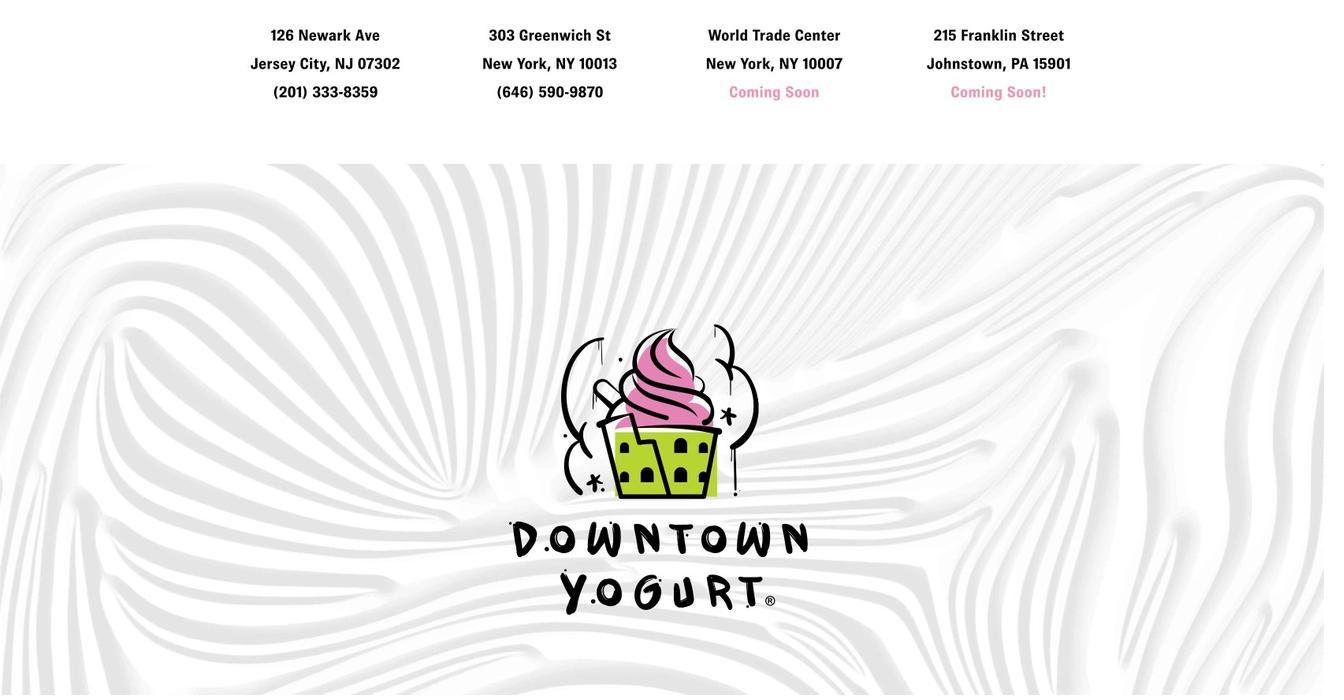 Task type: describe. For each thing, give the bounding box(es) containing it.
dy w-texture_1910x1080_dy logo (3) image
[[237, 228, 1088, 695]]



Task type: vqa. For each thing, say whether or not it's contained in the screenshot.
dy w-texture_1910x1080_dy logo (3)
yes



